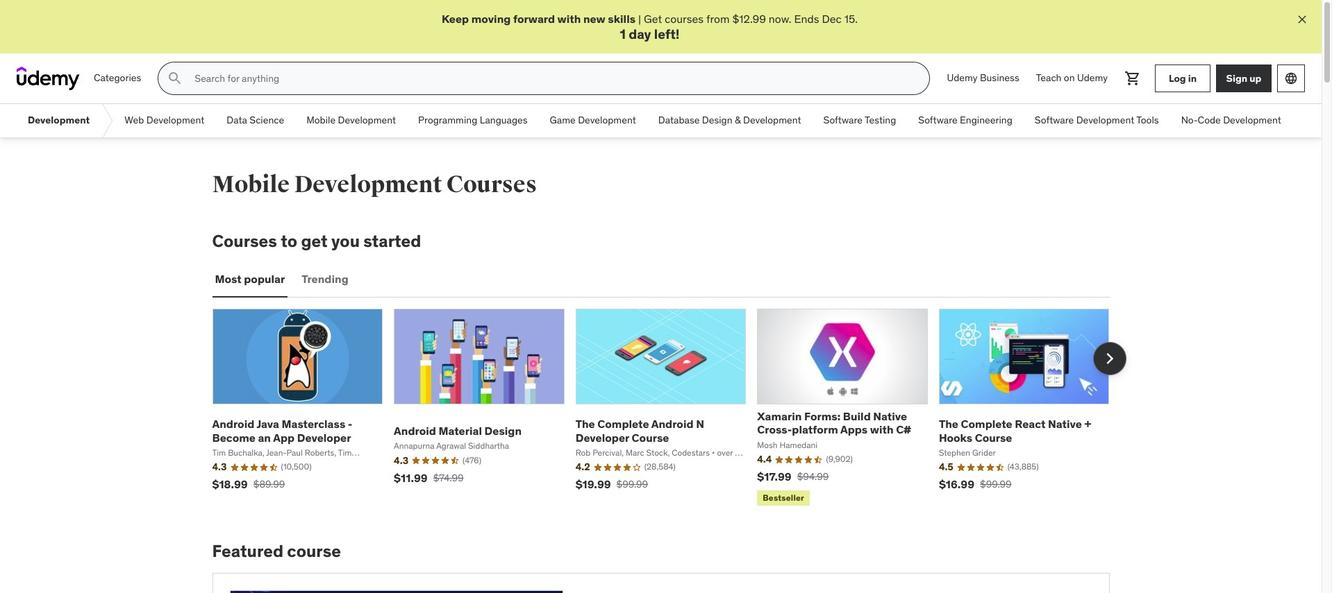 Task type: locate. For each thing, give the bounding box(es) containing it.
1 vertical spatial mobile
[[212, 170, 290, 200]]

categories
[[94, 72, 141, 84]]

apps
[[841, 423, 868, 437]]

0 horizontal spatial native
[[873, 410, 907, 424]]

with left "c#"
[[870, 423, 894, 437]]

sign
[[1227, 72, 1248, 85]]

1 course from the left
[[632, 431, 669, 445]]

complete inside the complete react native + hooks course
[[961, 418, 1013, 432]]

native left +
[[1048, 418, 1082, 432]]

mobile development
[[307, 114, 396, 127]]

0 horizontal spatial course
[[632, 431, 669, 445]]

0 horizontal spatial android
[[212, 418, 254, 432]]

masterclass
[[282, 418, 345, 432]]

1 the from the left
[[576, 418, 595, 432]]

android for android material design
[[394, 424, 436, 438]]

forms:
[[804, 410, 841, 424]]

teach on udemy
[[1036, 72, 1108, 84]]

native for build
[[873, 410, 907, 424]]

from
[[707, 12, 730, 26]]

0 vertical spatial design
[[702, 114, 733, 127]]

sign up
[[1227, 72, 1262, 85]]

native inside xamarin forms: build native cross-platform apps with c#
[[873, 410, 907, 424]]

udemy right the on
[[1077, 72, 1108, 84]]

moving
[[472, 12, 511, 26]]

cross-
[[757, 423, 792, 437]]

1 horizontal spatial the
[[939, 418, 959, 432]]

15.
[[845, 12, 858, 26]]

engineering
[[960, 114, 1013, 127]]

1 horizontal spatial native
[[1048, 418, 1082, 432]]

mobile inside mobile development link
[[307, 114, 336, 127]]

courses
[[665, 12, 704, 26]]

android
[[212, 418, 254, 432], [651, 418, 694, 432], [394, 424, 436, 438]]

1 developer from the left
[[297, 431, 351, 445]]

2 horizontal spatial android
[[651, 418, 694, 432]]

0 horizontal spatial courses
[[212, 231, 277, 252]]

course right hooks
[[975, 431, 1013, 445]]

the for the complete react native + hooks course
[[939, 418, 959, 432]]

1 horizontal spatial design
[[702, 114, 733, 127]]

up
[[1250, 72, 1262, 85]]

2 software from the left
[[919, 114, 958, 127]]

mobile down the data science link
[[212, 170, 290, 200]]

design left &
[[702, 114, 733, 127]]

software inside software testing link
[[824, 114, 863, 127]]

with left new
[[558, 12, 581, 26]]

1 software from the left
[[824, 114, 863, 127]]

software testing
[[824, 114, 896, 127]]

on
[[1064, 72, 1075, 84]]

1 horizontal spatial with
[[870, 423, 894, 437]]

the inside the complete react native + hooks course
[[939, 418, 959, 432]]

languages
[[480, 114, 528, 127]]

platform
[[792, 423, 838, 437]]

1 horizontal spatial developer
[[576, 431, 629, 445]]

2 the from the left
[[939, 418, 959, 432]]

web development
[[125, 114, 204, 127]]

game development
[[550, 114, 636, 127]]

game
[[550, 114, 576, 127]]

0 horizontal spatial mobile
[[212, 170, 290, 200]]

development down 'up'
[[1224, 114, 1282, 127]]

android inside android java masterclass - become an app developer
[[212, 418, 254, 432]]

1 horizontal spatial software
[[919, 114, 958, 127]]

programming languages link
[[407, 104, 539, 138]]

0 horizontal spatial with
[[558, 12, 581, 26]]

android left the material
[[394, 424, 436, 438]]

started
[[364, 231, 421, 252]]

0 vertical spatial courses
[[447, 170, 537, 200]]

design right the material
[[485, 424, 522, 438]]

mobile
[[307, 114, 336, 127], [212, 170, 290, 200]]

programming languages
[[418, 114, 528, 127]]

udemy
[[947, 72, 978, 84], [1077, 72, 1108, 84]]

native
[[873, 410, 907, 424], [1048, 418, 1082, 432]]

1 horizontal spatial course
[[975, 431, 1013, 445]]

1 horizontal spatial complete
[[961, 418, 1013, 432]]

courses up most popular
[[212, 231, 277, 252]]

0 vertical spatial mobile
[[307, 114, 336, 127]]

the complete react native + hooks course
[[939, 418, 1092, 445]]

android java masterclass - become an app developer
[[212, 418, 353, 445]]

keep
[[442, 12, 469, 26]]

0 horizontal spatial design
[[485, 424, 522, 438]]

1 vertical spatial with
[[870, 423, 894, 437]]

native right build
[[873, 410, 907, 424]]

1 horizontal spatial udemy
[[1077, 72, 1108, 84]]

0 horizontal spatial developer
[[297, 431, 351, 445]]

to
[[281, 231, 297, 252]]

software inside software development tools link
[[1035, 114, 1074, 127]]

complete inside the complete android n developer course
[[598, 418, 649, 432]]

dec
[[822, 12, 842, 26]]

mobile right science
[[307, 114, 336, 127]]

software for software development tools
[[1035, 114, 1074, 127]]

software testing link
[[813, 104, 908, 138]]

2 course from the left
[[975, 431, 1013, 445]]

complete
[[598, 418, 649, 432], [961, 418, 1013, 432]]

close image
[[1296, 13, 1310, 26]]

the for the complete android n developer course
[[576, 418, 595, 432]]

1 vertical spatial design
[[485, 424, 522, 438]]

android left n
[[651, 418, 694, 432]]

android for android java masterclass - become an app developer
[[212, 418, 254, 432]]

2 horizontal spatial software
[[1035, 114, 1074, 127]]

courses down the languages
[[447, 170, 537, 200]]

0 horizontal spatial udemy
[[947, 72, 978, 84]]

software engineering
[[919, 114, 1013, 127]]

developer inside android java masterclass - become an app developer
[[297, 431, 351, 445]]

programming
[[418, 114, 477, 127]]

native inside the complete react native + hooks course
[[1048, 418, 1082, 432]]

$12.99
[[732, 12, 766, 26]]

with
[[558, 12, 581, 26], [870, 423, 894, 437]]

0 horizontal spatial the
[[576, 418, 595, 432]]

database
[[658, 114, 700, 127]]

course
[[632, 431, 669, 445], [975, 431, 1013, 445]]

carousel element
[[212, 309, 1126, 510]]

2 complete from the left
[[961, 418, 1013, 432]]

0 vertical spatial with
[[558, 12, 581, 26]]

course left n
[[632, 431, 669, 445]]

udemy left business
[[947, 72, 978, 84]]

development
[[28, 114, 90, 127], [146, 114, 204, 127], [338, 114, 396, 127], [578, 114, 636, 127], [743, 114, 801, 127], [1077, 114, 1135, 127], [1224, 114, 1282, 127], [294, 170, 442, 200]]

software left testing at top
[[824, 114, 863, 127]]

day
[[629, 26, 651, 43]]

course inside the complete android n developer course
[[632, 431, 669, 445]]

-
[[348, 418, 353, 432]]

0 horizontal spatial software
[[824, 114, 863, 127]]

ends
[[794, 12, 819, 26]]

with inside xamarin forms: build native cross-platform apps with c#
[[870, 423, 894, 437]]

most
[[215, 273, 242, 286]]

android material design link
[[394, 424, 522, 438]]

&
[[735, 114, 741, 127]]

the inside the complete android n developer course
[[576, 418, 595, 432]]

1 udemy from the left
[[947, 72, 978, 84]]

the complete android n developer course
[[576, 418, 704, 445]]

development up you
[[294, 170, 442, 200]]

software inside software engineering link
[[919, 114, 958, 127]]

2 developer from the left
[[576, 431, 629, 445]]

software left engineering
[[919, 114, 958, 127]]

software for software engineering
[[919, 114, 958, 127]]

udemy image
[[17, 67, 80, 90]]

1 complete from the left
[[598, 418, 649, 432]]

1 horizontal spatial android
[[394, 424, 436, 438]]

mobile for mobile development
[[307, 114, 336, 127]]

software for software testing
[[824, 114, 863, 127]]

data science link
[[216, 104, 295, 138]]

left!
[[654, 26, 680, 43]]

1 horizontal spatial mobile
[[307, 114, 336, 127]]

0 horizontal spatial complete
[[598, 418, 649, 432]]

android left an
[[212, 418, 254, 432]]

software down 'teach'
[[1035, 114, 1074, 127]]

development link
[[17, 104, 101, 138]]

3 software from the left
[[1035, 114, 1074, 127]]



Task type: describe. For each thing, give the bounding box(es) containing it.
code
[[1198, 114, 1221, 127]]

trending button
[[299, 263, 351, 297]]

teach
[[1036, 72, 1062, 84]]

submit search image
[[167, 70, 184, 87]]

business
[[980, 72, 1020, 84]]

you
[[331, 231, 360, 252]]

development left tools
[[1077, 114, 1135, 127]]

developer inside the complete android n developer course
[[576, 431, 629, 445]]

android inside the complete android n developer course
[[651, 418, 694, 432]]

web development link
[[113, 104, 216, 138]]

forward
[[513, 12, 555, 26]]

1
[[620, 26, 626, 43]]

shopping cart with 0 items image
[[1125, 70, 1141, 87]]

courses to get you started
[[212, 231, 421, 252]]

database design & development link
[[647, 104, 813, 138]]

development right &
[[743, 114, 801, 127]]

next image
[[1099, 348, 1121, 370]]

material
[[439, 424, 482, 438]]

sign up link
[[1216, 65, 1272, 93]]

become
[[212, 431, 256, 445]]

in
[[1188, 72, 1197, 85]]

the complete react native + hooks course link
[[939, 418, 1092, 445]]

featured
[[212, 542, 283, 563]]

course
[[287, 542, 341, 563]]

xamarin forms: build native cross-platform apps with c#
[[757, 410, 911, 437]]

android java masterclass - become an app developer link
[[212, 418, 353, 445]]

an
[[258, 431, 271, 445]]

game development link
[[539, 104, 647, 138]]

native for react
[[1048, 418, 1082, 432]]

xamarin forms: build native cross-platform apps with c# link
[[757, 410, 911, 437]]

science
[[250, 114, 284, 127]]

featured course
[[212, 542, 341, 563]]

course inside the complete react native + hooks course
[[975, 431, 1013, 445]]

design inside carousel element
[[485, 424, 522, 438]]

android material design
[[394, 424, 522, 438]]

+
[[1085, 418, 1092, 432]]

complete for hooks
[[961, 418, 1013, 432]]

trending
[[302, 273, 349, 286]]

udemy business
[[947, 72, 1020, 84]]

the complete android n developer course link
[[576, 418, 704, 445]]

Search for anything text field
[[192, 67, 913, 90]]

complete for course
[[598, 418, 649, 432]]

tools
[[1137, 114, 1159, 127]]

keep moving forward with new skills | get courses from $12.99 now. ends dec 15. 1 day left!
[[442, 12, 858, 43]]

log in
[[1169, 72, 1197, 85]]

mobile for mobile development courses
[[212, 170, 290, 200]]

1 vertical spatial courses
[[212, 231, 277, 252]]

development up mobile development courses
[[338, 114, 396, 127]]

choose a language image
[[1285, 72, 1298, 86]]

data science
[[227, 114, 284, 127]]

skills
[[608, 12, 636, 26]]

|
[[638, 12, 641, 26]]

new
[[584, 12, 606, 26]]

now.
[[769, 12, 792, 26]]

software engineering link
[[908, 104, 1024, 138]]

testing
[[865, 114, 896, 127]]

2 udemy from the left
[[1077, 72, 1108, 84]]

development right 'web' at the top of page
[[146, 114, 204, 127]]

most popular
[[215, 273, 285, 286]]

software development tools
[[1035, 114, 1159, 127]]

no-code development link
[[1170, 104, 1293, 138]]

popular
[[244, 273, 285, 286]]

data
[[227, 114, 247, 127]]

mobile development link
[[295, 104, 407, 138]]

mobile development courses
[[212, 170, 537, 200]]

hooks
[[939, 431, 973, 445]]

java
[[257, 418, 279, 432]]

log
[[1169, 72, 1186, 85]]

categories button
[[85, 62, 150, 95]]

most popular button
[[212, 263, 288, 297]]

get
[[301, 231, 328, 252]]

app
[[273, 431, 295, 445]]

build
[[843, 410, 871, 424]]

xamarin
[[757, 410, 802, 424]]

react
[[1015, 418, 1046, 432]]

development right game on the top left of the page
[[578, 114, 636, 127]]

no-code development
[[1181, 114, 1282, 127]]

teach on udemy link
[[1028, 62, 1116, 95]]

development inside "link"
[[1224, 114, 1282, 127]]

no-
[[1181, 114, 1198, 127]]

design inside database design & development link
[[702, 114, 733, 127]]

udemy business link
[[939, 62, 1028, 95]]

c#
[[896, 423, 911, 437]]

development down udemy image
[[28, 114, 90, 127]]

log in link
[[1155, 65, 1211, 93]]

1 horizontal spatial courses
[[447, 170, 537, 200]]

arrow pointing to subcategory menu links image
[[101, 104, 113, 138]]

web
[[125, 114, 144, 127]]

with inside keep moving forward with new skills | get courses from $12.99 now. ends dec 15. 1 day left!
[[558, 12, 581, 26]]



Task type: vqa. For each thing, say whether or not it's contained in the screenshot.
second "Developer" from left
yes



